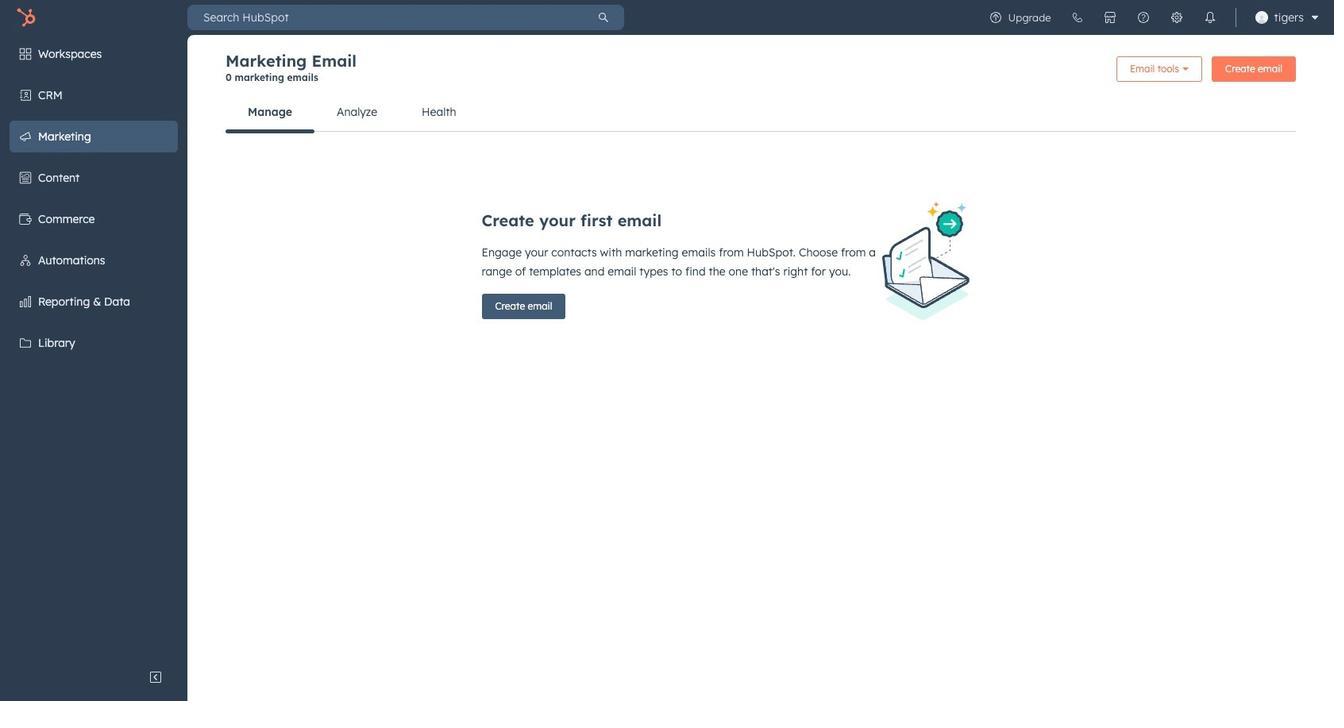 Task type: describe. For each thing, give the bounding box(es) containing it.
help image
[[1137, 11, 1150, 24]]

0 horizontal spatial menu
[[0, 35, 187, 662]]

marketplaces image
[[1104, 11, 1117, 24]]

notifications image
[[1204, 11, 1217, 24]]



Task type: locate. For each thing, give the bounding box(es) containing it.
howard n/a image
[[1256, 11, 1268, 24]]

banner
[[226, 51, 1296, 93]]

Search HubSpot search field
[[187, 5, 583, 30]]

menu
[[979, 0, 1325, 35], [0, 35, 187, 662]]

navigation
[[226, 93, 1296, 133]]

1 horizontal spatial menu
[[979, 0, 1325, 35]]

settings image
[[1171, 11, 1183, 24]]



Task type: vqa. For each thing, say whether or not it's contained in the screenshot.
HOWARD N/A "image"
yes



